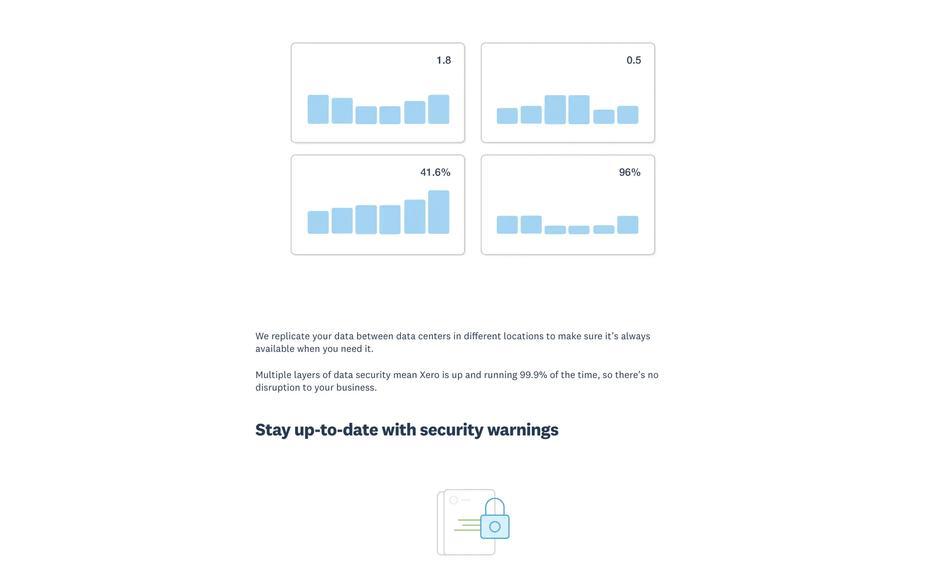 Task type: locate. For each thing, give the bounding box(es) containing it.
stay up-to-date with security warnings
[[256, 419, 559, 441]]

to-
[[320, 419, 343, 441]]

stay
[[256, 419, 291, 441]]

0 horizontal spatial security
[[356, 369, 391, 381]]

0 vertical spatial to
[[547, 330, 556, 343]]

1 horizontal spatial security
[[420, 419, 484, 441]]

1 vertical spatial your
[[315, 381, 334, 394]]

1 vertical spatial security
[[420, 419, 484, 441]]

disruption
[[256, 381, 301, 394]]

in
[[454, 330, 462, 343]]

warnings
[[488, 419, 559, 441]]

multiple layers of data security mean xero is up and running 99.9% of the time, so there's no disruption to your business.
[[256, 369, 659, 394]]

no
[[648, 369, 659, 381]]

make
[[558, 330, 582, 343]]

99.9%
[[520, 369, 548, 381]]

need
[[341, 343, 363, 355]]

we replicate your data between data centers in different locations to make sure it's always available when you need it.
[[256, 330, 651, 355]]

to left make on the bottom of the page
[[547, 330, 556, 343]]

of
[[323, 369, 331, 381], [550, 369, 559, 381]]

security
[[356, 369, 391, 381], [420, 419, 484, 441]]

we
[[256, 330, 269, 343]]

data
[[335, 330, 354, 343], [396, 330, 416, 343], [334, 369, 354, 381]]

your down layers
[[315, 381, 334, 394]]

security inside multiple layers of data security mean xero is up and running 99.9% of the time, so there's no disruption to your business.
[[356, 369, 391, 381]]

0 vertical spatial security
[[356, 369, 391, 381]]

data up need
[[335, 330, 354, 343]]

available
[[256, 343, 295, 355]]

the
[[561, 369, 576, 381]]

layers
[[294, 369, 320, 381]]

1 vertical spatial to
[[303, 381, 312, 394]]

sure
[[584, 330, 603, 343]]

data for between
[[335, 330, 354, 343]]

you
[[323, 343, 339, 355]]

to
[[547, 330, 556, 343], [303, 381, 312, 394]]

your up you
[[313, 330, 332, 343]]

0 vertical spatial your
[[313, 330, 332, 343]]

of right layers
[[323, 369, 331, 381]]

1 horizontal spatial to
[[547, 330, 556, 343]]

data inside multiple layers of data security mean xero is up and running 99.9% of the time, so there's no disruption to your business.
[[334, 369, 354, 381]]

stay up-to-date with security warnings image
[[180, 486, 767, 560]]

running
[[484, 369, 518, 381]]

your
[[313, 330, 332, 343], [315, 381, 334, 394]]

0 horizontal spatial to
[[303, 381, 312, 394]]

to down layers
[[303, 381, 312, 394]]

1 of from the left
[[323, 369, 331, 381]]

your inside multiple layers of data security mean xero is up and running 99.9% of the time, so there's no disruption to your business.
[[315, 381, 334, 394]]

always
[[622, 330, 651, 343]]

data left the centers
[[396, 330, 416, 343]]

of left the
[[550, 369, 559, 381]]

up-
[[294, 419, 320, 441]]

between
[[357, 330, 394, 343]]

0 horizontal spatial of
[[323, 369, 331, 381]]

1 horizontal spatial of
[[550, 369, 559, 381]]

data up business.
[[334, 369, 354, 381]]

2 of from the left
[[550, 369, 559, 381]]



Task type: vqa. For each thing, say whether or not it's contained in the screenshot.
Fund.
no



Task type: describe. For each thing, give the bounding box(es) containing it.
locations
[[504, 330, 544, 343]]

is
[[442, 369, 450, 381]]

four bar graphs show the progress of replicating data between data centers in various locations to ensure data availability. image
[[180, 14, 767, 284]]

replicate
[[272, 330, 310, 343]]

to inside multiple layers of data security mean xero is up and running 99.9% of the time, so there's no disruption to your business.
[[303, 381, 312, 394]]

there's
[[616, 369, 646, 381]]

mean
[[394, 369, 418, 381]]

different
[[464, 330, 502, 343]]

when
[[297, 343, 320, 355]]

centers
[[419, 330, 451, 343]]

data for security
[[334, 369, 354, 381]]

time,
[[578, 369, 601, 381]]

with
[[382, 419, 417, 441]]

date
[[343, 419, 378, 441]]

up
[[452, 369, 463, 381]]

so
[[603, 369, 613, 381]]

to inside we replicate your data between data centers in different locations to make sure it's always available when you need it.
[[547, 330, 556, 343]]

business.
[[337, 381, 377, 394]]

multiple
[[256, 369, 292, 381]]

it's
[[606, 330, 619, 343]]

xero
[[420, 369, 440, 381]]

and
[[466, 369, 482, 381]]

it.
[[365, 343, 374, 355]]

your inside we replicate your data between data centers in different locations to make sure it's always available when you need it.
[[313, 330, 332, 343]]



